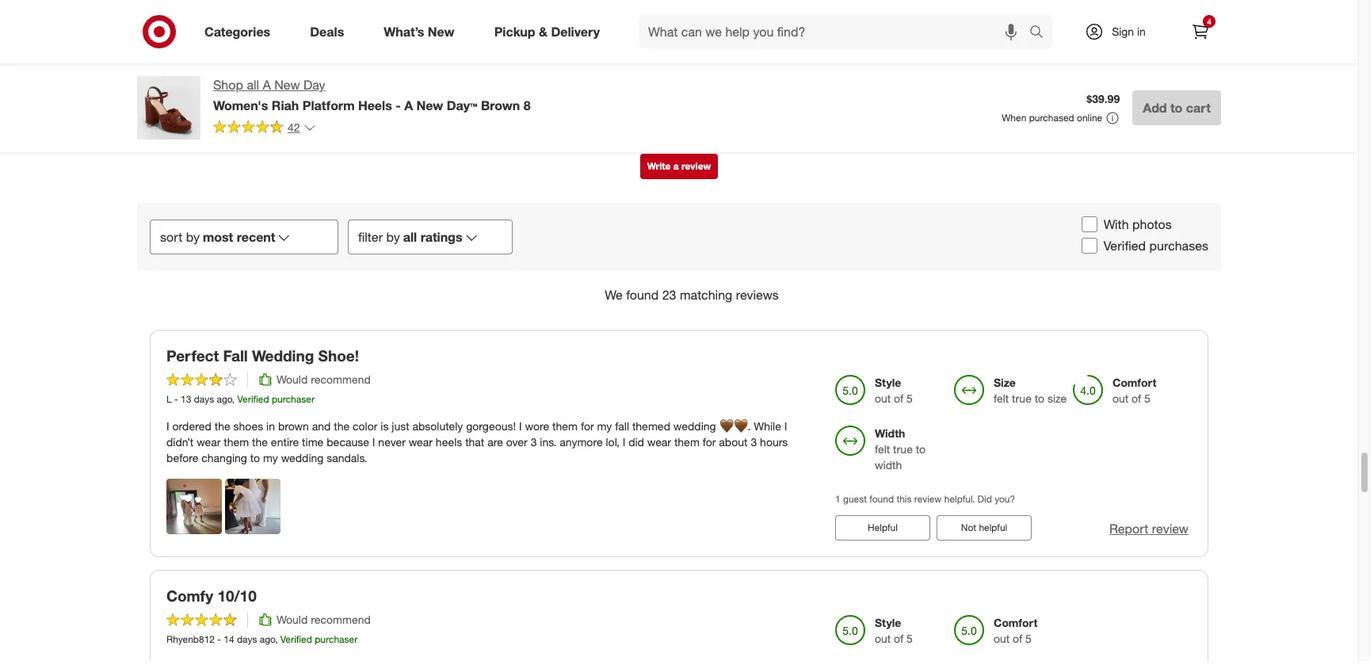 Task type: vqa. For each thing, say whether or not it's contained in the screenshot.
first the 3 from the left
yes



Task type: describe. For each thing, give the bounding box(es) containing it.
brown
[[278, 420, 309, 433]]

ordered
[[172, 420, 212, 433]]

guest review image 1 of 12, zoom in image
[[288, 18, 387, 117]]

2 wear from the left
[[409, 435, 433, 449]]

1 horizontal spatial a
[[404, 97, 413, 113]]

comfy 10/10
[[166, 587, 257, 605]]

to inside width felt true to width
[[916, 442, 926, 456]]

recommend for perfect fall wedding shoe!
[[311, 373, 371, 386]]

0 vertical spatial a
[[263, 77, 271, 93]]

, for 10/10
[[275, 633, 278, 645]]

report review
[[1110, 521, 1189, 537]]

$39.99
[[1087, 92, 1120, 106]]

1 horizontal spatial size
[[1048, 392, 1067, 405]]

platform
[[303, 97, 355, 113]]

guest review image 2 of 12, zoom in image
[[400, 18, 499, 117]]

brown
[[481, 97, 520, 113]]

- for perfect fall wedding shoe!
[[174, 393, 178, 405]]

l
[[166, 393, 172, 405]]

are
[[488, 435, 503, 449]]

1 horizontal spatial the
[[252, 435, 268, 449]]

by for filter by
[[386, 229, 400, 245]]

23
[[663, 287, 677, 303]]

filter
[[358, 229, 383, 245]]

style out of 5 for out
[[875, 616, 913, 645]]

0 vertical spatial verified
[[1104, 238, 1146, 253]]

1 vertical spatial my
[[263, 451, 278, 465]]

1 horizontal spatial comfort out of 5
[[1113, 376, 1157, 405]]

shoes
[[234, 420, 263, 433]]

write a review button
[[640, 154, 718, 179]]

0 vertical spatial new
[[428, 23, 455, 39]]

10/10
[[218, 587, 257, 605]]

review right this
[[915, 493, 942, 505]]

4
[[1208, 17, 1212, 26]]

fall
[[615, 420, 629, 433]]

l - 13 days ago , verified purchaser
[[166, 393, 315, 405]]

style for comfort
[[875, 616, 902, 629]]

because
[[327, 435, 369, 449]]

0 horizontal spatial size
[[994, 376, 1016, 389]]

heels
[[436, 435, 462, 449]]

guest review image 5 of 12, zoom in image
[[735, 18, 834, 117]]

1 vertical spatial all
[[403, 229, 417, 245]]

deals link
[[297, 14, 364, 49]]

never
[[378, 435, 406, 449]]

absolutely
[[413, 420, 463, 433]]

verified for comfy 10/10
[[281, 633, 312, 645]]

wore
[[525, 420, 550, 433]]

just
[[392, 420, 410, 433]]

you?
[[995, 493, 1016, 505]]

guest review image 4 of 12, zoom in image
[[624, 18, 723, 117]]

in inside "i ordered the shoes in brown and the color is just absolutely gorgeous! i wore them for my fall themed wedding 🤎🤎. while i didn't wear them the entire time because i never wear heels that are over 3 ins. anymore lol, i did wear them for about 3 hours before changing to my wedding sandals."
[[266, 420, 275, 433]]

ago for fall
[[217, 393, 232, 405]]

- for comfy 10/10
[[217, 633, 221, 645]]

🤎🤎.
[[719, 420, 751, 433]]

pickup & delivery link
[[481, 14, 620, 49]]

color
[[353, 420, 378, 433]]

all inside shop all a new day women's riah platform heels - a new day™ brown 8
[[247, 77, 259, 93]]

0 vertical spatial my
[[597, 420, 612, 433]]

filter by all ratings
[[358, 229, 463, 245]]

style for size
[[875, 376, 902, 389]]

1 horizontal spatial them
[[553, 420, 578, 433]]

3 wear from the left
[[648, 435, 671, 449]]

felt for felt true to size
[[994, 392, 1009, 405]]

i right the while
[[785, 420, 788, 433]]

heels
[[358, 97, 392, 113]]

1 horizontal spatial comfort
[[1113, 376, 1157, 389]]

perfect fall wedding shoe!
[[166, 347, 359, 365]]

what's new
[[384, 23, 455, 39]]

i up the didn't
[[166, 420, 169, 433]]

1 vertical spatial comfort
[[994, 616, 1038, 629]]

didn't
[[166, 435, 194, 449]]

most
[[203, 229, 233, 245]]

not
[[961, 522, 977, 534]]

ago for 10/10
[[260, 633, 275, 645]]

ratings
[[421, 229, 463, 245]]

changing
[[202, 451, 247, 465]]

photos
[[1133, 216, 1172, 232]]

gorgeous!
[[466, 420, 516, 433]]

guest review image 6 of 12, zoom in image
[[847, 18, 946, 117]]

perfect
[[166, 347, 219, 365]]

women's
[[213, 97, 268, 113]]

1 3 from the left
[[531, 435, 537, 449]]

verified purchases
[[1104, 238, 1209, 253]]

time
[[302, 435, 324, 449]]

this
[[897, 493, 912, 505]]

1 vertical spatial wedding
[[281, 451, 324, 465]]

With photos checkbox
[[1082, 217, 1098, 232]]

&
[[539, 23, 548, 39]]

hours
[[760, 435, 788, 449]]

what's
[[384, 23, 424, 39]]

What can we help you find? suggestions appear below search field
[[639, 14, 1034, 49]]

14
[[224, 633, 234, 645]]

would recommend for comfy 10/10
[[277, 613, 371, 626]]

recent
[[237, 229, 275, 245]]

- inside shop all a new day women's riah platform heels - a new day™ brown 8
[[396, 97, 401, 113]]

before
[[166, 451, 199, 465]]

purchaser for 10/10
[[315, 633, 358, 645]]

what's new link
[[370, 14, 475, 49]]

4 link
[[1184, 14, 1219, 49]]

to inside size felt true to size
[[1035, 392, 1045, 405]]

shoe!
[[318, 347, 359, 365]]

image of women's riah platform heels - a new day™ brown 8 image
[[137, 76, 201, 140]]

verified for perfect fall wedding shoe!
[[237, 393, 269, 405]]

2 horizontal spatial them
[[675, 435, 700, 449]]

more
[[1007, 53, 1032, 66]]

guest review image 1 of 2, zoom in image
[[166, 479, 222, 534]]

sort
[[160, 229, 183, 245]]

style out of 5 for felt
[[875, 376, 913, 405]]

felt for felt true to width
[[875, 442, 890, 456]]

shop
[[213, 77, 243, 93]]

when purchased online
[[1002, 112, 1103, 124]]

did
[[978, 493, 992, 505]]

to inside button
[[1171, 100, 1183, 116]]

search button
[[1023, 14, 1061, 52]]

guest review image 3 of 12, zoom in image
[[512, 18, 611, 117]]

while
[[754, 420, 782, 433]]

1
[[836, 493, 841, 505]]

helpful button
[[836, 515, 931, 541]]

size felt true to size
[[994, 376, 1067, 405]]

did
[[629, 435, 644, 449]]

images
[[1008, 68, 1044, 82]]



Task type: locate. For each thing, give the bounding box(es) containing it.
- left "14"
[[217, 633, 221, 645]]

all left "ratings"
[[403, 229, 417, 245]]

2 horizontal spatial -
[[396, 97, 401, 113]]

2 vertical spatial -
[[217, 633, 221, 645]]

1 vertical spatial style out of 5
[[875, 616, 913, 645]]

felt
[[994, 392, 1009, 405], [875, 442, 890, 456]]

would for 10/10
[[277, 613, 308, 626]]

see more review images
[[973, 53, 1044, 82]]

0 vertical spatial -
[[396, 97, 401, 113]]

0 horizontal spatial all
[[247, 77, 259, 93]]

1 horizontal spatial by
[[386, 229, 400, 245]]

review right a
[[682, 160, 711, 172]]

delivery
[[551, 23, 600, 39]]

- right l on the left
[[174, 393, 178, 405]]

1 vertical spatial verified
[[237, 393, 269, 405]]

days for 10/10
[[237, 633, 257, 645]]

wedding down the time
[[281, 451, 324, 465]]

for up anymore
[[581, 420, 594, 433]]

new right what's
[[428, 23, 455, 39]]

0 horizontal spatial them
[[224, 435, 249, 449]]

verified up shoes
[[237, 393, 269, 405]]

0 vertical spatial size
[[994, 376, 1016, 389]]

purchases
[[1150, 238, 1209, 253]]

0 horizontal spatial for
[[581, 420, 594, 433]]

0 horizontal spatial -
[[174, 393, 178, 405]]

see
[[984, 53, 1004, 66]]

for
[[581, 420, 594, 433], [703, 435, 716, 449]]

2 would from the top
[[277, 613, 308, 626]]

see more review images button
[[959, 18, 1058, 117]]

would recommend down shoe!
[[277, 373, 371, 386]]

1 horizontal spatial wear
[[409, 435, 433, 449]]

1 vertical spatial would
[[277, 613, 308, 626]]

with
[[1104, 216, 1129, 232]]

sign in
[[1112, 25, 1146, 38]]

1 vertical spatial ,
[[275, 633, 278, 645]]

felt inside size felt true to size
[[994, 392, 1009, 405]]

write
[[648, 160, 671, 172]]

all
[[247, 77, 259, 93], [403, 229, 417, 245]]

wear up changing
[[197, 435, 221, 449]]

days for fall
[[194, 393, 214, 405]]

the left shoes
[[215, 420, 230, 433]]

0 vertical spatial comfort
[[1113, 376, 1157, 389]]

deals
[[310, 23, 344, 39]]

by
[[186, 229, 200, 245], [386, 229, 400, 245]]

to inside "i ordered the shoes in brown and the color is just absolutely gorgeous! i wore them for my fall themed wedding 🤎🤎. while i didn't wear them the entire time because i never wear heels that are over 3 ins. anymore lol, i did wear them for about 3 hours before changing to my wedding sandals."
[[250, 451, 260, 465]]

to
[[1171, 100, 1183, 116], [1035, 392, 1045, 405], [916, 442, 926, 456], [250, 451, 260, 465]]

helpful.
[[945, 493, 975, 505]]

1 horizontal spatial true
[[1012, 392, 1032, 405]]

0 vertical spatial would
[[277, 373, 308, 386]]

comfy
[[166, 587, 213, 605]]

width
[[875, 427, 906, 440], [875, 458, 902, 472]]

in right sign
[[1138, 25, 1146, 38]]

over
[[506, 435, 528, 449]]

42 link
[[213, 120, 316, 138]]

8
[[524, 97, 531, 113]]

new up the riah in the top left of the page
[[275, 77, 300, 93]]

in up 'entire'
[[266, 420, 275, 433]]

wedding
[[674, 420, 716, 433], [281, 451, 324, 465]]

lol,
[[606, 435, 620, 449]]

2 width from the top
[[875, 458, 902, 472]]

anymore
[[560, 435, 603, 449]]

by right filter
[[386, 229, 400, 245]]

2 style out of 5 from the top
[[875, 616, 913, 645]]

review down see
[[973, 68, 1005, 82]]

wedding left 🤎🤎. on the right bottom of page
[[674, 420, 716, 433]]

ins.
[[540, 435, 557, 449]]

rhyenb812
[[166, 633, 215, 645]]

1 vertical spatial ago
[[260, 633, 275, 645]]

0 horizontal spatial days
[[194, 393, 214, 405]]

style
[[875, 376, 902, 389], [875, 616, 902, 629]]

1 horizontal spatial 3
[[751, 435, 757, 449]]

true for size
[[1012, 392, 1032, 405]]

helpful
[[868, 522, 898, 534]]

1 vertical spatial comfort out of 5
[[994, 616, 1038, 645]]

that
[[465, 435, 485, 449]]

0 vertical spatial style
[[875, 376, 902, 389]]

1 vertical spatial in
[[266, 420, 275, 433]]

verified down with on the top right of the page
[[1104, 238, 1146, 253]]

1 vertical spatial style
[[875, 616, 902, 629]]

1 vertical spatial found
[[870, 493, 894, 505]]

1 style out of 5 from the top
[[875, 376, 913, 405]]

0 horizontal spatial the
[[215, 420, 230, 433]]

review inside see more review images
[[973, 68, 1005, 82]]

all up 'women's'
[[247, 77, 259, 93]]

1 recommend from the top
[[311, 373, 371, 386]]

ago right 13
[[217, 393, 232, 405]]

1 vertical spatial true
[[894, 442, 913, 456]]

sort by most recent
[[160, 229, 275, 245]]

0 vertical spatial for
[[581, 420, 594, 433]]

recommend for comfy 10/10
[[311, 613, 371, 626]]

0 horizontal spatial 3
[[531, 435, 537, 449]]

2 style from the top
[[875, 616, 902, 629]]

riah
[[272, 97, 299, 113]]

a
[[674, 160, 679, 172]]

my left fall
[[597, 420, 612, 433]]

found left this
[[870, 493, 894, 505]]

would down wedding
[[277, 373, 308, 386]]

2 3 from the left
[[751, 435, 757, 449]]

themed
[[633, 420, 671, 433]]

them up changing
[[224, 435, 249, 449]]

0 vertical spatial found
[[626, 287, 659, 303]]

1 horizontal spatial all
[[403, 229, 417, 245]]

0 horizontal spatial in
[[266, 420, 275, 433]]

- right heels at the left top
[[396, 97, 401, 113]]

felt inside width felt true to width
[[875, 442, 890, 456]]

days right 13
[[194, 393, 214, 405]]

1 width from the top
[[875, 427, 906, 440]]

a right heels at the left top
[[404, 97, 413, 113]]

wear down absolutely
[[409, 435, 433, 449]]

shop all a new day women's riah platform heels - a new day™ brown 8
[[213, 77, 531, 113]]

1 horizontal spatial -
[[217, 633, 221, 645]]

0 horizontal spatial ,
[[232, 393, 235, 405]]

0 vertical spatial purchaser
[[272, 393, 315, 405]]

1 horizontal spatial ago
[[260, 633, 275, 645]]

new left day™
[[417, 97, 443, 113]]

0 horizontal spatial true
[[894, 442, 913, 456]]

1 vertical spatial new
[[275, 77, 300, 93]]

0 vertical spatial style out of 5
[[875, 376, 913, 405]]

pickup & delivery
[[494, 23, 600, 39]]

i ordered the shoes in brown and the color is just absolutely gorgeous! i wore them for my fall themed wedding 🤎🤎. while i didn't wear them the entire time because i never wear heels that are over 3 ins. anymore lol, i did wear them for about 3 hours before changing to my wedding sandals.
[[166, 420, 788, 465]]

days
[[194, 393, 214, 405], [237, 633, 257, 645]]

reviews
[[736, 287, 779, 303]]

pickup
[[494, 23, 536, 39]]

i up over
[[519, 420, 522, 433]]

0 vertical spatial true
[[1012, 392, 1032, 405]]

fall
[[223, 347, 248, 365]]

add to cart button
[[1133, 90, 1222, 125]]

1 horizontal spatial found
[[870, 493, 894, 505]]

them left about on the right
[[675, 435, 700, 449]]

i
[[166, 420, 169, 433], [519, 420, 522, 433], [785, 420, 788, 433], [372, 435, 375, 449], [623, 435, 626, 449]]

1 horizontal spatial in
[[1138, 25, 1146, 38]]

, right "14"
[[275, 633, 278, 645]]

we found 23 matching reviews
[[605, 287, 779, 303]]

0 horizontal spatial wedding
[[281, 451, 324, 465]]

and
[[312, 420, 331, 433]]

0 vertical spatial days
[[194, 393, 214, 405]]

width felt true to width
[[875, 427, 926, 472]]

for left about on the right
[[703, 435, 716, 449]]

report
[[1110, 521, 1149, 537]]

, up shoes
[[232, 393, 235, 405]]

1 vertical spatial for
[[703, 435, 716, 449]]

wedding
[[252, 347, 314, 365]]

1 would recommend from the top
[[277, 373, 371, 386]]

1 horizontal spatial wedding
[[674, 420, 716, 433]]

1 by from the left
[[186, 229, 200, 245]]

2 by from the left
[[386, 229, 400, 245]]

0 vertical spatial comfort out of 5
[[1113, 376, 1157, 405]]

1 vertical spatial felt
[[875, 442, 890, 456]]

true inside size felt true to size
[[1012, 392, 1032, 405]]

by for sort by
[[186, 229, 200, 245]]

1 wear from the left
[[197, 435, 221, 449]]

guest review image 2 of 2, zoom in image
[[225, 479, 281, 534]]

not helpful
[[961, 522, 1008, 534]]

a
[[263, 77, 271, 93], [404, 97, 413, 113]]

0 horizontal spatial purchaser
[[272, 393, 315, 405]]

purchaser for fall
[[272, 393, 315, 405]]

2 recommend from the top
[[311, 613, 371, 626]]

would up rhyenb812 - 14 days ago , verified purchaser
[[277, 613, 308, 626]]

1 style from the top
[[875, 376, 902, 389]]

day™
[[447, 97, 478, 113]]

days right "14"
[[237, 633, 257, 645]]

3 left ins.
[[531, 435, 537, 449]]

1 horizontal spatial for
[[703, 435, 716, 449]]

size
[[994, 376, 1016, 389], [1048, 392, 1067, 405]]

0 vertical spatial would recommend
[[277, 373, 371, 386]]

0 horizontal spatial comfort out of 5
[[994, 616, 1038, 645]]

, for fall
[[232, 393, 235, 405]]

online
[[1077, 112, 1103, 124]]

style out of 5
[[875, 376, 913, 405], [875, 616, 913, 645]]

i down color
[[372, 435, 375, 449]]

0 horizontal spatial comfort
[[994, 616, 1038, 629]]

2 vertical spatial verified
[[281, 633, 312, 645]]

1 vertical spatial width
[[875, 458, 902, 472]]

true for width
[[894, 442, 913, 456]]

wear down themed
[[648, 435, 671, 449]]

we
[[605, 287, 623, 303]]

write a review
[[648, 160, 711, 172]]

add
[[1143, 100, 1167, 116]]

42
[[288, 120, 300, 134]]

0 vertical spatial recommend
[[311, 373, 371, 386]]

review right report
[[1153, 521, 1189, 537]]

1 vertical spatial -
[[174, 393, 178, 405]]

0 vertical spatial in
[[1138, 25, 1146, 38]]

0 horizontal spatial found
[[626, 287, 659, 303]]

sign
[[1112, 25, 1135, 38]]

0 horizontal spatial verified
[[237, 393, 269, 405]]

1 horizontal spatial felt
[[994, 392, 1009, 405]]

rhyenb812 - 14 days ago , verified purchaser
[[166, 633, 358, 645]]

matching
[[680, 287, 733, 303]]

0 horizontal spatial ago
[[217, 393, 232, 405]]

1 horizontal spatial days
[[237, 633, 257, 645]]

not helpful button
[[937, 515, 1032, 541]]

1 vertical spatial would recommend
[[277, 613, 371, 626]]

ago right "14"
[[260, 633, 275, 645]]

i right lol,
[[623, 435, 626, 449]]

2 horizontal spatial wear
[[648, 435, 671, 449]]

1 horizontal spatial ,
[[275, 633, 278, 645]]

is
[[381, 420, 389, 433]]

with photos
[[1104, 216, 1172, 232]]

0 vertical spatial all
[[247, 77, 259, 93]]

2 horizontal spatial the
[[334, 420, 350, 433]]

0 vertical spatial width
[[875, 427, 906, 440]]

about
[[719, 435, 748, 449]]

1 vertical spatial size
[[1048, 392, 1067, 405]]

0 horizontal spatial felt
[[875, 442, 890, 456]]

my
[[597, 420, 612, 433], [263, 451, 278, 465]]

2 horizontal spatial verified
[[1104, 238, 1146, 253]]

2 vertical spatial new
[[417, 97, 443, 113]]

1 vertical spatial a
[[404, 97, 413, 113]]

the down shoes
[[252, 435, 268, 449]]

5
[[907, 392, 913, 405], [1145, 392, 1151, 405], [907, 632, 913, 645], [1026, 632, 1032, 645]]

1 horizontal spatial verified
[[281, 633, 312, 645]]

my down 'entire'
[[263, 451, 278, 465]]

cart
[[1187, 100, 1211, 116]]

0 vertical spatial wedding
[[674, 420, 716, 433]]

1 guest found this review helpful. did you?
[[836, 493, 1016, 505]]

found left 23
[[626, 287, 659, 303]]

out
[[875, 392, 891, 405], [1113, 392, 1129, 405], [875, 632, 891, 645], [994, 632, 1010, 645]]

helpful
[[979, 522, 1008, 534]]

a up 'women's'
[[263, 77, 271, 93]]

categories
[[205, 23, 271, 39]]

search
[[1023, 25, 1061, 41]]

verified right "14"
[[281, 633, 312, 645]]

day
[[304, 77, 326, 93]]

would recommend up rhyenb812 - 14 days ago , verified purchaser
[[277, 613, 371, 626]]

1 would from the top
[[277, 373, 308, 386]]

1 vertical spatial days
[[237, 633, 257, 645]]

13
[[181, 393, 191, 405]]

0 horizontal spatial wear
[[197, 435, 221, 449]]

2 would recommend from the top
[[277, 613, 371, 626]]

the up "because"
[[334, 420, 350, 433]]

sign in link
[[1072, 14, 1171, 49]]

would recommend for perfect fall wedding shoe!
[[277, 373, 371, 386]]

1 horizontal spatial purchaser
[[315, 633, 358, 645]]

by right 'sort'
[[186, 229, 200, 245]]

0 vertical spatial ,
[[232, 393, 235, 405]]

would for fall
[[277, 373, 308, 386]]

true inside width felt true to width
[[894, 442, 913, 456]]

-
[[396, 97, 401, 113], [174, 393, 178, 405], [217, 633, 221, 645]]

them up anymore
[[553, 420, 578, 433]]

ago
[[217, 393, 232, 405], [260, 633, 275, 645]]

sandals.
[[327, 451, 368, 465]]

0 vertical spatial felt
[[994, 392, 1009, 405]]

0 horizontal spatial a
[[263, 77, 271, 93]]

0 vertical spatial ago
[[217, 393, 232, 405]]

Verified purchases checkbox
[[1082, 238, 1098, 254]]

3 left hours
[[751, 435, 757, 449]]

1 horizontal spatial my
[[597, 420, 612, 433]]

0 horizontal spatial by
[[186, 229, 200, 245]]



